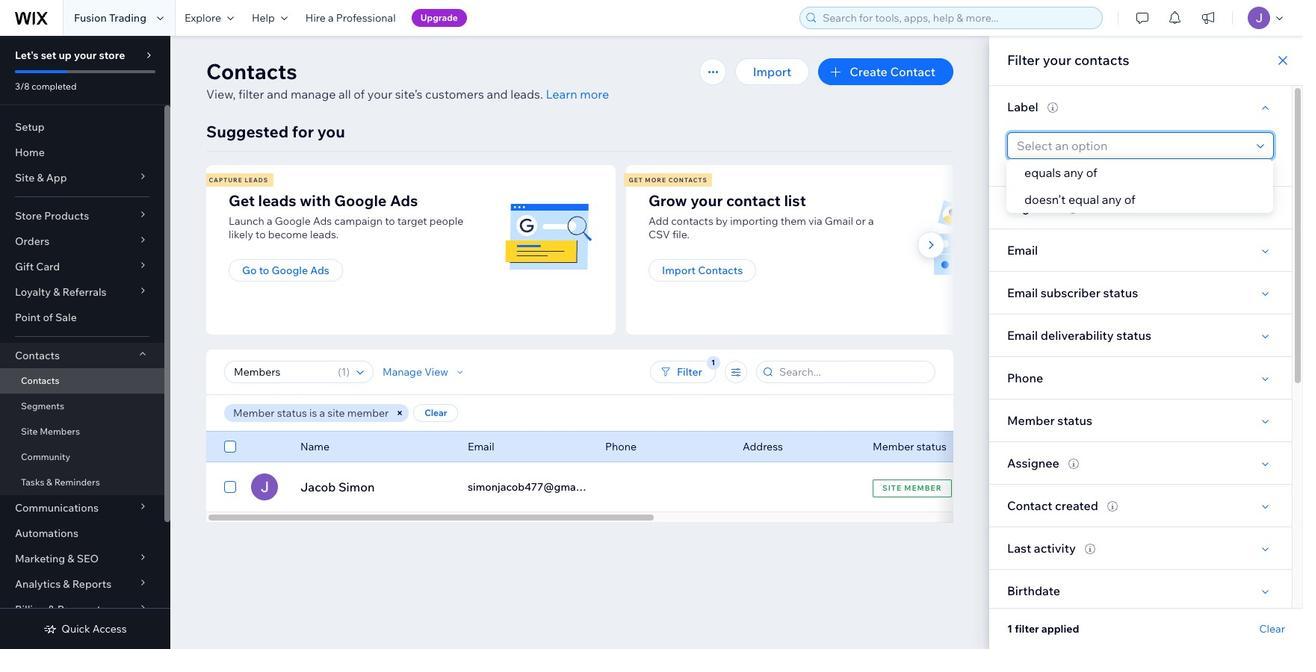 Task type: locate. For each thing, give the bounding box(es) containing it.
filter inside the contacts view, filter and manage all of your site's customers and leads. learn more
[[239, 87, 264, 102]]

equal
[[1069, 192, 1100, 207]]

a inside the grow your contact list add contacts by importing them via gmail or a csv file.
[[869, 215, 874, 228]]

0 vertical spatial clear button
[[414, 404, 458, 422]]

1
[[341, 366, 346, 379], [1008, 623, 1013, 636]]

target
[[398, 215, 427, 228]]

1 horizontal spatial contacts
[[1075, 52, 1130, 69]]

0 vertical spatial phone
[[1008, 371, 1044, 386]]

go to google ads
[[242, 264, 330, 277]]

contacts up view,
[[206, 58, 297, 84]]

& left reports
[[63, 578, 70, 591]]

contact down assignee
[[1008, 499, 1053, 514]]

1 and from the left
[[267, 87, 288, 102]]

1 horizontal spatial contact
[[1008, 499, 1053, 514]]

email left subscriber
[[1008, 286, 1039, 301]]

site inside popup button
[[15, 171, 35, 185]]

capture leads
[[209, 176, 268, 184]]

1 vertical spatial filter
[[1015, 623, 1040, 636]]

import button
[[735, 58, 810, 85]]

ads up target
[[390, 191, 418, 210]]

1 vertical spatial contacts
[[672, 215, 714, 228]]

contacts
[[669, 176, 708, 184]]

tasks & reminders
[[21, 477, 100, 488]]

1 vertical spatial clear
[[1260, 623, 1286, 636]]

1 vertical spatial phone
[[606, 440, 637, 454]]

0 vertical spatial view
[[425, 366, 449, 379]]

completed
[[32, 81, 77, 92]]

get
[[629, 176, 643, 184]]

upgrade button
[[412, 9, 467, 27]]

email down segment
[[1008, 243, 1039, 258]]

filter right view,
[[239, 87, 264, 102]]

site
[[328, 407, 345, 420]]

member status up assignee
[[1008, 413, 1093, 428]]

your inside the grow your contact list add contacts by importing them via gmail or a csv file.
[[691, 191, 723, 210]]

0 horizontal spatial and
[[267, 87, 288, 102]]

get leads with google ads launch a google ads campaign to target people likely to become leads.
[[229, 191, 464, 241]]

0 horizontal spatial leads.
[[310, 228, 339, 241]]

of inside the contacts view, filter and manage all of your site's customers and leads. learn more
[[354, 87, 365, 102]]

1 vertical spatial member status
[[873, 440, 947, 454]]

1 horizontal spatial filter
[[1015, 623, 1040, 636]]

deliverability
[[1041, 328, 1114, 343]]

community
[[21, 452, 70, 463]]

professional
[[336, 11, 396, 25]]

0 vertical spatial contacts
[[1075, 52, 1130, 69]]

card
[[36, 260, 60, 274]]

manage
[[291, 87, 336, 102]]

None checkbox
[[224, 438, 236, 456], [224, 478, 236, 496], [224, 438, 236, 456], [224, 478, 236, 496]]

1 horizontal spatial view
[[850, 480, 878, 495]]

& right billing at the left bottom of page
[[48, 603, 55, 617]]

ads down the get leads with google ads launch a google ads campaign to target people likely to become leads.
[[310, 264, 330, 277]]

list
[[204, 165, 1042, 335]]

1 horizontal spatial filter
[[1008, 52, 1040, 69]]

billing
[[15, 603, 46, 617]]

community link
[[0, 445, 164, 470]]

google down leads
[[275, 215, 311, 228]]

clear inside button
[[425, 407, 447, 419]]

file.
[[673, 228, 690, 241]]

1 up site
[[341, 366, 346, 379]]

segment
[[1008, 200, 1060, 215]]

1 vertical spatial ads
[[313, 215, 332, 228]]

your inside the contacts view, filter and manage all of your site's customers and leads. learn more
[[368, 87, 393, 102]]

google inside go to google ads button
[[272, 264, 308, 277]]

email deliverability status
[[1008, 328, 1152, 343]]

1 down the birthdate
[[1008, 623, 1013, 636]]

& inside popup button
[[68, 552, 74, 566]]

leads. inside the get leads with google ads launch a google ads campaign to target people likely to become leads.
[[310, 228, 339, 241]]

1 horizontal spatial 1
[[1008, 623, 1013, 636]]

2 vertical spatial ads
[[310, 264, 330, 277]]

any up doesn't equal any of
[[1064, 165, 1084, 180]]

go
[[242, 264, 257, 277]]

app
[[46, 171, 67, 185]]

leads. down with
[[310, 228, 339, 241]]

tasks & reminders link
[[0, 470, 164, 496]]

and right the customers
[[487, 87, 508, 102]]

1 vertical spatial import
[[662, 264, 696, 277]]

get more contacts
[[629, 176, 708, 184]]

gmail
[[825, 215, 854, 228]]

store products
[[15, 209, 89, 223]]

filter inside button
[[677, 366, 703, 379]]

site members
[[21, 426, 80, 437]]

any right equal
[[1102, 192, 1122, 207]]

contacts
[[1075, 52, 1130, 69], [672, 215, 714, 228]]

contact right the create
[[891, 64, 936, 79]]

of left sale
[[43, 311, 53, 324]]

1 vertical spatial contact
[[1008, 499, 1053, 514]]

list box containing equals any of
[[1007, 159, 1274, 213]]

contacts
[[206, 58, 297, 84], [698, 264, 743, 277], [15, 349, 60, 363], [21, 375, 59, 386]]

1 vertical spatial site
[[21, 426, 38, 437]]

google down "become"
[[272, 264, 308, 277]]

quick access
[[62, 623, 127, 636]]

clear for the right clear button
[[1260, 623, 1286, 636]]

activity
[[1035, 541, 1076, 556]]

equals
[[1025, 165, 1062, 180]]

and
[[267, 87, 288, 102], [487, 87, 508, 102]]

to inside button
[[259, 264, 269, 277]]

1 filter applied
[[1008, 623, 1080, 636]]

site & app button
[[0, 165, 164, 191]]

filter for filter
[[677, 366, 703, 379]]

explore
[[185, 11, 221, 25]]

store products button
[[0, 203, 164, 229]]

to right go at the top left of the page
[[259, 264, 269, 277]]

2 vertical spatial site
[[883, 483, 902, 493]]

Search... field
[[775, 362, 931, 383]]

& inside popup button
[[37, 171, 44, 185]]

1 vertical spatial clear button
[[1260, 623, 1286, 636]]

ads
[[390, 191, 418, 210], [313, 215, 332, 228], [310, 264, 330, 277]]

0 horizontal spatial filter
[[677, 366, 703, 379]]

hire
[[306, 11, 326, 25]]

& left app
[[37, 171, 44, 185]]

leads. left learn
[[511, 87, 543, 102]]

0 horizontal spatial filter
[[239, 87, 264, 102]]

a right is
[[320, 407, 325, 420]]

1 horizontal spatial import
[[753, 64, 792, 79]]

let's set up your store
[[15, 49, 125, 62]]

& right tasks at left
[[46, 477, 52, 488]]

loyalty
[[15, 286, 51, 299]]

0 vertical spatial 1
[[341, 366, 346, 379]]

list box
[[1007, 159, 1274, 213]]

& for site
[[37, 171, 44, 185]]

1 horizontal spatial phone
[[1008, 371, 1044, 386]]

help
[[252, 11, 275, 25]]

0 horizontal spatial member status
[[873, 440, 947, 454]]

0 vertical spatial clear
[[425, 407, 447, 419]]

simonjacob477@gmail.com
[[468, 481, 605, 494]]

to left target
[[385, 215, 395, 228]]

0 horizontal spatial clear
[[425, 407, 447, 419]]

leads.
[[511, 87, 543, 102], [310, 228, 339, 241]]

1 vertical spatial filter
[[677, 366, 703, 379]]

Select an option field
[[1013, 133, 1253, 158]]

site's
[[395, 87, 423, 102]]

import contacts
[[662, 264, 743, 277]]

2 vertical spatial google
[[272, 264, 308, 277]]

& inside 'popup button'
[[53, 286, 60, 299]]

1 horizontal spatial leads.
[[511, 87, 543, 102]]

member up site member
[[873, 440, 915, 454]]

filter left applied
[[1015, 623, 1040, 636]]

status up site member
[[917, 440, 947, 454]]

0 vertical spatial ads
[[390, 191, 418, 210]]

ads down with
[[313, 215, 332, 228]]

1 vertical spatial google
[[275, 215, 311, 228]]

0 horizontal spatial contact
[[891, 64, 936, 79]]

3/8 completed
[[15, 81, 77, 92]]

clear
[[425, 407, 447, 419], [1260, 623, 1286, 636]]

members
[[40, 426, 80, 437]]

1 horizontal spatial any
[[1102, 192, 1122, 207]]

google up the campaign
[[334, 191, 387, 210]]

1 vertical spatial leads.
[[310, 228, 339, 241]]

subscriber
[[1041, 286, 1101, 301]]

0 vertical spatial site
[[15, 171, 35, 185]]

jacob
[[301, 480, 336, 495]]

jacob simon image
[[251, 474, 278, 501]]

1 vertical spatial 1
[[1008, 623, 1013, 636]]

point of sale link
[[0, 305, 164, 330]]

0 vertical spatial filter
[[1008, 52, 1040, 69]]

by
[[716, 215, 728, 228]]

and left manage in the top of the page
[[267, 87, 288, 102]]

0 horizontal spatial import
[[662, 264, 696, 277]]

view right the manage
[[425, 366, 449, 379]]

learn more button
[[546, 85, 609, 103]]

import for import
[[753, 64, 792, 79]]

& right loyalty
[[53, 286, 60, 299]]

0 vertical spatial import
[[753, 64, 792, 79]]

contacts down point of sale
[[15, 349, 60, 363]]

0 vertical spatial member status
[[1008, 413, 1093, 428]]

a right or on the right of page
[[869, 215, 874, 228]]

1 horizontal spatial and
[[487, 87, 508, 102]]

gift card
[[15, 260, 60, 274]]

0 vertical spatial filter
[[239, 87, 264, 102]]

site for site member
[[883, 483, 902, 493]]

clear button
[[414, 404, 458, 422], [1260, 623, 1286, 636]]

site member
[[883, 483, 943, 493]]

quick access button
[[44, 623, 127, 636]]

member status up site member
[[873, 440, 947, 454]]

member
[[233, 407, 275, 420], [1008, 413, 1055, 428], [873, 440, 915, 454], [905, 483, 943, 493]]

0 horizontal spatial clear button
[[414, 404, 458, 422]]

google
[[334, 191, 387, 210], [275, 215, 311, 228], [272, 264, 308, 277]]

a right hire
[[328, 11, 334, 25]]

member down unsaved view field
[[233, 407, 275, 420]]

a down leads
[[267, 215, 273, 228]]

contacts button
[[0, 343, 164, 369]]

hire a professional link
[[297, 0, 405, 36]]

0 horizontal spatial contacts
[[672, 215, 714, 228]]

0 vertical spatial leads.
[[511, 87, 543, 102]]

a
[[328, 11, 334, 25], [267, 215, 273, 228], [869, 215, 874, 228], [320, 407, 325, 420]]

& for billing
[[48, 603, 55, 617]]

& left seo
[[68, 552, 74, 566]]

any
[[1064, 165, 1084, 180], [1102, 192, 1122, 207]]

0 horizontal spatial view
[[425, 366, 449, 379]]

filter
[[1008, 52, 1040, 69], [677, 366, 703, 379]]

status right subscriber
[[1104, 286, 1139, 301]]

manage view button
[[383, 366, 467, 379]]

grow your contact list add contacts by importing them via gmail or a csv file.
[[649, 191, 874, 241]]

1 horizontal spatial clear
[[1260, 623, 1286, 636]]

birthdate
[[1008, 584, 1061, 599]]

sidebar element
[[0, 36, 170, 650]]

0 horizontal spatial any
[[1064, 165, 1084, 180]]

member right view link on the bottom
[[905, 483, 943, 493]]

status up assignee
[[1058, 413, 1093, 428]]

contacts down the by
[[698, 264, 743, 277]]

clear for top clear button
[[425, 407, 447, 419]]

orders button
[[0, 229, 164, 254]]

0 vertical spatial contact
[[891, 64, 936, 79]]

go to google ads button
[[229, 259, 343, 282]]

of right all
[[354, 87, 365, 102]]

more
[[580, 87, 609, 102]]

view left site member
[[850, 480, 878, 495]]

suggested for you
[[206, 122, 345, 141]]



Task type: vqa. For each thing, say whether or not it's contained in the screenshot.
Filter's Filter
yes



Task type: describe. For each thing, give the bounding box(es) containing it.
of up equal
[[1087, 165, 1098, 180]]

filter for filter your contacts
[[1008, 52, 1040, 69]]

member up assignee
[[1008, 413, 1055, 428]]

status right deliverability on the right bottom of the page
[[1117, 328, 1152, 343]]

hire a professional
[[306, 11, 396, 25]]

equals any of
[[1025, 165, 1098, 180]]

importing
[[730, 215, 779, 228]]

access
[[93, 623, 127, 636]]

get
[[229, 191, 255, 210]]

reminders
[[54, 477, 100, 488]]

contacts up segments
[[21, 375, 59, 386]]

1 vertical spatial view
[[850, 480, 878, 495]]

import contacts button
[[649, 259, 757, 282]]

1 vertical spatial any
[[1102, 192, 1122, 207]]

email left deliverability on the right bottom of the page
[[1008, 328, 1039, 343]]

fusion trading
[[74, 11, 147, 25]]

campaign
[[334, 215, 383, 228]]

& for marketing
[[68, 552, 74, 566]]

import for import contacts
[[662, 264, 696, 277]]

list
[[784, 191, 806, 210]]

2 and from the left
[[487, 87, 508, 102]]

site for site & app
[[15, 171, 35, 185]]

label
[[1008, 99, 1039, 114]]

let's
[[15, 49, 39, 62]]

analytics & reports button
[[0, 572, 164, 597]]

1 horizontal spatial clear button
[[1260, 623, 1286, 636]]

view link
[[832, 474, 896, 501]]

jacob simon
[[301, 480, 375, 495]]

3/8
[[15, 81, 30, 92]]

leads. inside the contacts view, filter and manage all of your site's customers and leads. learn more
[[511, 87, 543, 102]]

)
[[346, 366, 350, 379]]

list containing get leads with google ads
[[204, 165, 1042, 335]]

up
[[59, 49, 72, 62]]

people
[[430, 215, 464, 228]]

orders
[[15, 235, 49, 248]]

doesn't
[[1025, 192, 1066, 207]]

contacts inside the contacts view, filter and manage all of your site's customers and leads. learn more
[[206, 58, 297, 84]]

more
[[645, 176, 667, 184]]

communications button
[[0, 496, 164, 521]]

applied
[[1042, 623, 1080, 636]]

& for analytics
[[63, 578, 70, 591]]

a inside the get leads with google ads launch a google ads campaign to target people likely to become leads.
[[267, 215, 273, 228]]

contacts link
[[0, 369, 164, 394]]

ads inside button
[[310, 264, 330, 277]]

home
[[15, 146, 45, 159]]

seo
[[77, 552, 99, 566]]

csv
[[649, 228, 670, 241]]

status left is
[[277, 407, 307, 420]]

to right likely at the top of the page
[[256, 228, 266, 241]]

fusion
[[74, 11, 107, 25]]

& for loyalty
[[53, 286, 60, 299]]

leads
[[258, 191, 297, 210]]

contact created
[[1008, 499, 1099, 514]]

email subscriber status
[[1008, 286, 1139, 301]]

point
[[15, 311, 41, 324]]

sale
[[55, 311, 77, 324]]

you
[[318, 122, 345, 141]]

quick
[[62, 623, 90, 636]]

point of sale
[[15, 311, 77, 324]]

created
[[1056, 499, 1099, 514]]

0 horizontal spatial 1
[[341, 366, 346, 379]]

Unsaved view field
[[230, 362, 334, 383]]

of right equal
[[1125, 192, 1136, 207]]

launch
[[229, 215, 265, 228]]

store
[[99, 49, 125, 62]]

via
[[809, 215, 823, 228]]

marketing & seo
[[15, 552, 99, 566]]

gift
[[15, 260, 34, 274]]

filter button
[[650, 361, 716, 384]]

capture
[[209, 176, 243, 184]]

contacts inside the grow your contact list add contacts by importing them via gmail or a csv file.
[[672, 215, 714, 228]]

suggested
[[206, 122, 289, 141]]

reports
[[72, 578, 112, 591]]

view,
[[206, 87, 236, 102]]

0 vertical spatial any
[[1064, 165, 1084, 180]]

products
[[44, 209, 89, 223]]

grow
[[649, 191, 688, 210]]

Search for tools, apps, help & more... field
[[819, 7, 1098, 28]]

create contact button
[[819, 58, 954, 85]]

billing & payments
[[15, 603, 106, 617]]

loyalty & referrals
[[15, 286, 107, 299]]

address
[[743, 440, 783, 454]]

all
[[339, 87, 351, 102]]

email up simonjacob477@gmail.com
[[468, 440, 495, 454]]

of inside sidebar "element"
[[43, 311, 53, 324]]

your inside sidebar "element"
[[74, 49, 97, 62]]

automations link
[[0, 521, 164, 546]]

help button
[[243, 0, 297, 36]]

contacts inside button
[[698, 264, 743, 277]]

filter your contacts
[[1008, 52, 1130, 69]]

site members link
[[0, 419, 164, 445]]

store
[[15, 209, 42, 223]]

contact inside button
[[891, 64, 936, 79]]

site for site members
[[21, 426, 38, 437]]

contacts inside dropdown button
[[15, 349, 60, 363]]

(
[[338, 366, 341, 379]]

last activity
[[1008, 541, 1076, 556]]

contact
[[727, 191, 781, 210]]

doesn't equal any of
[[1025, 192, 1136, 207]]

setup
[[15, 120, 45, 134]]

them
[[781, 215, 807, 228]]

0 horizontal spatial phone
[[606, 440, 637, 454]]

member status is a site member
[[233, 407, 389, 420]]

contacts view, filter and manage all of your site's customers and leads. learn more
[[206, 58, 609, 102]]

last
[[1008, 541, 1032, 556]]

analytics & reports
[[15, 578, 112, 591]]

add
[[649, 215, 669, 228]]

1 horizontal spatial member status
[[1008, 413, 1093, 428]]

setup link
[[0, 114, 164, 140]]

manage
[[383, 366, 422, 379]]

& for tasks
[[46, 477, 52, 488]]

0 vertical spatial google
[[334, 191, 387, 210]]

manage view
[[383, 366, 449, 379]]

become
[[268, 228, 308, 241]]

( 1 )
[[338, 366, 350, 379]]



